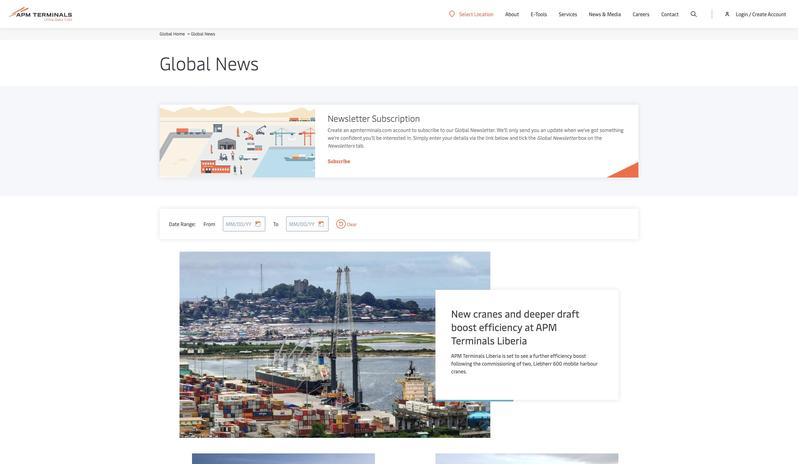 Task type: locate. For each thing, give the bounding box(es) containing it.
newsletter
[[328, 112, 370, 124], [553, 134, 578, 141]]

0 vertical spatial newsletter
[[328, 112, 370, 124]]

see
[[521, 353, 529, 360]]

select
[[460, 10, 473, 17]]

600
[[553, 361, 563, 367]]

liebherr
[[534, 361, 552, 367]]

1 horizontal spatial efficiency
[[551, 353, 573, 360]]

liberia up set
[[497, 334, 528, 347]]

1 vertical spatial news
[[205, 31, 215, 37]]

the right following at the right bottom of the page
[[474, 361, 481, 367]]

0 vertical spatial apm
[[536, 321, 558, 334]]

global right >
[[191, 31, 204, 37]]

1 horizontal spatial apm
[[536, 321, 558, 334]]

and down only
[[510, 134, 518, 141]]

contact
[[662, 11, 679, 17]]

global inside create an apmterminals.com account to subscribe to our global newsletter. we'll only send you an update when we've got something we're confident you'll be interested in. simply enter your details via the link below and tick the
[[455, 127, 470, 134]]

to left our
[[441, 127, 445, 134]]

is
[[502, 353, 506, 360]]

select location
[[460, 10, 494, 17]]

To text field
[[286, 217, 329, 232]]

new cranes and deeper draft boost efficiency at apm terminals liberia
[[452, 307, 580, 347]]

services button
[[559, 0, 578, 28]]

an
[[344, 127, 349, 134], [541, 127, 547, 134]]

1 vertical spatial newsletter
[[553, 134, 578, 141]]

liberia up commissioning
[[486, 353, 501, 360]]

efficiency left at
[[479, 321, 523, 334]]

new
[[452, 307, 471, 321]]

0 horizontal spatial boost
[[452, 321, 477, 334]]

we've
[[578, 127, 590, 134]]

1 vertical spatial terminals
[[463, 353, 485, 360]]

to up in. at the top right of page
[[412, 127, 417, 134]]

subscribe
[[328, 158, 350, 165]]

1 horizontal spatial create
[[753, 11, 767, 17]]

news
[[589, 11, 602, 17], [205, 31, 215, 37], [215, 51, 259, 75]]

apm
[[536, 321, 558, 334], [452, 353, 462, 360]]

we'll
[[497, 127, 508, 134]]

details
[[454, 134, 469, 141]]

220112 ptp to invest image
[[436, 454, 619, 465]]

box
[[579, 134, 587, 141]]

efficiency up 600 at the bottom of the page
[[551, 353, 573, 360]]

of
[[517, 361, 522, 367]]

newsletters
[[328, 142, 355, 149]]

0 vertical spatial boost
[[452, 321, 477, 334]]

an up confident
[[344, 127, 349, 134]]

login / create account
[[736, 11, 787, 17]]

liberia
[[497, 334, 528, 347], [486, 353, 501, 360]]

e-tools button
[[531, 0, 547, 28]]

0 vertical spatial liberia
[[497, 334, 528, 347]]

global up details
[[455, 127, 470, 134]]

mobile
[[564, 361, 579, 367]]

0 vertical spatial and
[[510, 134, 518, 141]]

create
[[753, 11, 767, 17], [328, 127, 342, 134]]

0 vertical spatial terminals
[[452, 334, 495, 347]]

1 vertical spatial liberia
[[486, 353, 501, 360]]

deeper
[[524, 307, 555, 321]]

terminals
[[452, 334, 495, 347], [463, 353, 485, 360]]

2 horizontal spatial to
[[515, 353, 520, 360]]

0 horizontal spatial efficiency
[[479, 321, 523, 334]]

1 vertical spatial apm
[[452, 353, 462, 360]]

careers button
[[633, 0, 650, 28]]

liberia mhc2 1600 image
[[180, 252, 491, 439]]

on
[[588, 134, 594, 141]]

apm terminals liberia is set to see a further efficiency boost following the commissioning of two, liebherr 600 mobile harbour cranes.
[[452, 353, 598, 375]]

1 vertical spatial boost
[[574, 353, 586, 360]]

an right you
[[541, 127, 547, 134]]

0 horizontal spatial an
[[344, 127, 349, 134]]

global left home
[[160, 31, 172, 37]]

0 horizontal spatial newsletter
[[328, 112, 370, 124]]

efficiency inside new cranes and deeper draft boost efficiency at apm terminals liberia
[[479, 321, 523, 334]]

1 horizontal spatial an
[[541, 127, 547, 134]]

update
[[548, 127, 563, 134]]

send
[[520, 127, 531, 134]]

and left at
[[505, 307, 522, 321]]

apm right at
[[536, 321, 558, 334]]

new cranes and deeper draft boost efficiency at apm terminals liberia link
[[452, 307, 600, 347]]

create inside create an apmterminals.com account to subscribe to our global newsletter. we'll only send you an update when we've got something we're confident you'll be interested in. simply enter your details via the link below and tick the
[[328, 127, 342, 134]]

something
[[600, 127, 624, 134]]

the right on
[[595, 134, 602, 141]]

the
[[477, 134, 485, 141], [529, 134, 536, 141], [595, 134, 602, 141], [474, 361, 481, 367]]

0 horizontal spatial apm
[[452, 353, 462, 360]]

account
[[393, 127, 411, 134]]

newsletter down when
[[553, 134, 578, 141]]

boost
[[452, 321, 477, 334], [574, 353, 586, 360]]

home
[[173, 31, 185, 37]]

select location button
[[450, 10, 494, 17]]

simply
[[414, 134, 429, 141]]

/
[[750, 11, 752, 17]]

to
[[412, 127, 417, 134], [441, 127, 445, 134], [515, 353, 520, 360]]

services
[[559, 11, 578, 17]]

efficiency
[[479, 321, 523, 334], [551, 353, 573, 360]]

create up we're
[[328, 127, 342, 134]]

and
[[510, 134, 518, 141], [505, 307, 522, 321]]

media
[[608, 11, 621, 17]]

container terminal illustration image
[[160, 105, 315, 178]]

link
[[486, 134, 494, 141]]

global for global news
[[160, 51, 211, 75]]

0 vertical spatial news
[[589, 11, 602, 17]]

the down you
[[529, 134, 536, 141]]

1 horizontal spatial boost
[[574, 353, 586, 360]]

following
[[452, 361, 473, 367]]

1 vertical spatial and
[[505, 307, 522, 321]]

tools
[[536, 11, 547, 17]]

0 vertical spatial efficiency
[[479, 321, 523, 334]]

cranes.
[[452, 368, 467, 375]]

0 horizontal spatial create
[[328, 127, 342, 134]]

commissioning
[[482, 361, 516, 367]]

global for global home > global news
[[160, 31, 172, 37]]

liberia inside apm terminals liberia is set to see a further efficiency boost following the commissioning of two, liebherr 600 mobile harbour cranes.
[[486, 353, 501, 360]]

global down you
[[538, 134, 552, 141]]

apm up following at the right bottom of the page
[[452, 353, 462, 360]]

create right / on the right top of the page
[[753, 11, 767, 17]]

1 vertical spatial efficiency
[[551, 353, 573, 360]]

global inside 'global newsletter box on the newsletters tab.'
[[538, 134, 552, 141]]

boost inside apm terminals liberia is set to see a further efficiency boost following the commissioning of two, liebherr 600 mobile harbour cranes.
[[574, 353, 586, 360]]

1 horizontal spatial newsletter
[[553, 134, 578, 141]]

and inside new cranes and deeper draft boost efficiency at apm terminals liberia
[[505, 307, 522, 321]]

got
[[592, 127, 599, 134]]

2 vertical spatial news
[[215, 51, 259, 75]]

to right set
[[515, 353, 520, 360]]

newsletter up confident
[[328, 112, 370, 124]]

your
[[443, 134, 453, 141]]

global down global home > global news
[[160, 51, 211, 75]]

news & media
[[589, 11, 621, 17]]

1 vertical spatial create
[[328, 127, 342, 134]]



Task type: describe. For each thing, give the bounding box(es) containing it.
apm inside apm terminals liberia is set to see a further efficiency boost following the commissioning of two, liebherr 600 mobile harbour cranes.
[[452, 353, 462, 360]]

login
[[736, 11, 749, 17]]

apmterminals.com
[[350, 127, 392, 134]]

e-
[[531, 11, 536, 17]]

0 vertical spatial create
[[753, 11, 767, 17]]

tick
[[520, 134, 528, 141]]

news inside news & media popup button
[[589, 11, 602, 17]]

create an apmterminals.com account to subscribe to our global newsletter. we'll only send you an update when we've got something we're confident you'll be interested in. simply enter your details via the link below and tick the
[[328, 127, 624, 141]]

2 an from the left
[[541, 127, 547, 134]]

our
[[447, 127, 454, 134]]

two,
[[523, 361, 533, 367]]

enter
[[430, 134, 442, 141]]

in.
[[407, 134, 412, 141]]

from
[[204, 221, 215, 228]]

>
[[188, 31, 190, 37]]

tab.
[[356, 142, 365, 149]]

&
[[603, 11, 606, 17]]

harbour
[[580, 361, 598, 367]]

the right via
[[477, 134, 485, 141]]

range:
[[181, 221, 196, 228]]

230928 aarhus gate 1600 image
[[192, 454, 375, 465]]

further
[[534, 353, 550, 360]]

global news
[[160, 51, 259, 75]]

at
[[525, 321, 534, 334]]

terminals inside new cranes and deeper draft boost efficiency at apm terminals liberia
[[452, 334, 495, 347]]

a
[[530, 353, 532, 360]]

From text field
[[223, 217, 266, 232]]

location
[[475, 10, 494, 17]]

efficiency inside apm terminals liberia is set to see a further efficiency boost following the commissioning of two, liebherr 600 mobile harbour cranes.
[[551, 353, 573, 360]]

careers
[[633, 11, 650, 17]]

1 horizontal spatial to
[[441, 127, 445, 134]]

0 horizontal spatial to
[[412, 127, 417, 134]]

via
[[470, 134, 476, 141]]

newsletter.
[[471, 127, 496, 134]]

subscribe
[[418, 127, 439, 134]]

clear
[[346, 222, 357, 228]]

global newsletter box on the newsletters tab.
[[328, 134, 602, 149]]

login / create account link
[[725, 0, 787, 28]]

set
[[507, 353, 514, 360]]

about button
[[506, 0, 519, 28]]

you
[[532, 127, 540, 134]]

newsletter subscription
[[328, 112, 420, 124]]

below
[[495, 134, 509, 141]]

draft
[[557, 307, 580, 321]]

clear button
[[337, 220, 357, 229]]

confident
[[341, 134, 362, 141]]

e-tools
[[531, 11, 547, 17]]

the inside apm terminals liberia is set to see a further efficiency boost following the commissioning of two, liebherr 600 mobile harbour cranes.
[[474, 361, 481, 367]]

be
[[377, 134, 382, 141]]

date
[[169, 221, 180, 228]]

subscription
[[372, 112, 420, 124]]

you'll
[[363, 134, 375, 141]]

account
[[768, 11, 787, 17]]

contact button
[[662, 0, 679, 28]]

to
[[273, 221, 279, 228]]

only
[[509, 127, 519, 134]]

news & media button
[[589, 0, 621, 28]]

terminals inside apm terminals liberia is set to see a further efficiency boost following the commissioning of two, liebherr 600 mobile harbour cranes.
[[463, 353, 485, 360]]

liberia inside new cranes and deeper draft boost efficiency at apm terminals liberia
[[497, 334, 528, 347]]

newsletter inside 'global newsletter box on the newsletters tab.'
[[553, 134, 578, 141]]

1 an from the left
[[344, 127, 349, 134]]

we're
[[328, 134, 340, 141]]

to inside apm terminals liberia is set to see a further efficiency boost following the commissioning of two, liebherr 600 mobile harbour cranes.
[[515, 353, 520, 360]]

boost inside new cranes and deeper draft boost efficiency at apm terminals liberia
[[452, 321, 477, 334]]

global for global newsletter box on the newsletters tab.
[[538, 134, 552, 141]]

global home link
[[160, 31, 185, 37]]

and inside create an apmterminals.com account to subscribe to our global newsletter. we'll only send you an update when we've got something we're confident you'll be interested in. simply enter your details via the link below and tick the
[[510, 134, 518, 141]]

interested
[[383, 134, 406, 141]]

cranes
[[474, 307, 503, 321]]

global home > global news
[[160, 31, 215, 37]]

date range:
[[169, 221, 196, 228]]

apm inside new cranes and deeper draft boost efficiency at apm terminals liberia
[[536, 321, 558, 334]]

about
[[506, 11, 519, 17]]

when
[[565, 127, 577, 134]]

the inside 'global newsletter box on the newsletters tab.'
[[595, 134, 602, 141]]



Task type: vqa. For each thing, say whether or not it's contained in the screenshot.
"we're"
yes



